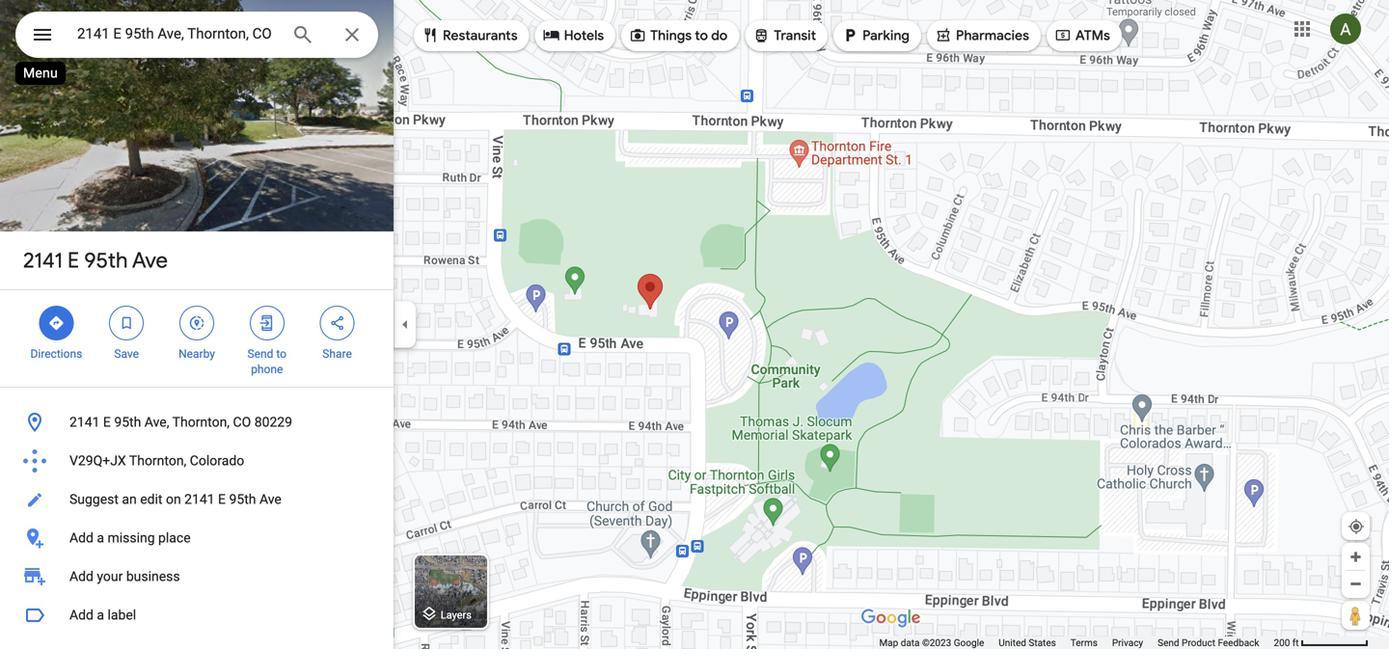 Task type: describe. For each thing, give the bounding box(es) containing it.
send to phone
[[248, 347, 287, 376]]

restaurants
[[443, 27, 518, 44]]

atms
[[1076, 27, 1111, 44]]

2141 e 95th ave
[[23, 247, 168, 274]]

add your business link
[[0, 558, 394, 597]]

label
[[108, 608, 136, 624]]

place
[[158, 530, 191, 546]]

google account: angela cha  
(angela.cha@adept.ai) image
[[1331, 14, 1362, 45]]


[[753, 25, 771, 46]]

feedback
[[1219, 638, 1260, 649]]

united states button
[[999, 637, 1057, 650]]

 atms
[[1055, 25, 1111, 46]]

 things to do
[[629, 25, 728, 46]]

 button
[[15, 12, 69, 62]]

2141 e 95th ave, thornton, co 80229 button
[[0, 403, 394, 442]]

v29q+jx thornton, colorado button
[[0, 442, 394, 481]]

google
[[954, 638, 985, 649]]

2 vertical spatial 95th
[[229, 492, 256, 508]]

v29q+jx
[[69, 453, 126, 469]]

on
[[166, 492, 181, 508]]

v29q+jx thornton, colorado
[[69, 453, 244, 469]]

collapse side panel image
[[395, 314, 416, 335]]

map data ©2023 google
[[880, 638, 985, 649]]


[[188, 313, 206, 334]]


[[543, 25, 560, 46]]

to inside send to phone
[[276, 347, 287, 361]]

send product feedback button
[[1158, 637, 1260, 650]]

data
[[901, 638, 920, 649]]

add your business
[[69, 569, 180, 585]]

ave inside suggest an edit on 2141 e 95th ave button
[[260, 492, 282, 508]]


[[48, 313, 65, 334]]

zoom out image
[[1349, 577, 1364, 592]]

terms button
[[1071, 637, 1098, 650]]

e for 2141 e 95th ave
[[68, 247, 79, 274]]

google maps element
[[0, 0, 1390, 650]]

2141 E 95th Ave, Thornton, CO 80229 field
[[15, 12, 378, 58]]

a for missing
[[97, 530, 104, 546]]

95th for ave,
[[114, 415, 141, 430]]

colorado
[[190, 453, 244, 469]]

2141 for 2141 e 95th ave
[[23, 247, 63, 274]]

add a missing place
[[69, 530, 191, 546]]


[[1055, 25, 1072, 46]]

privacy
[[1113, 638, 1144, 649]]

add a label
[[69, 608, 136, 624]]

suggest an edit on 2141 e 95th ave
[[69, 492, 282, 508]]

nearby
[[179, 347, 215, 361]]

2141 e 95th ave, thornton, co 80229
[[69, 415, 292, 430]]

parking
[[863, 27, 910, 44]]

200 ft
[[1275, 638, 1300, 649]]

states
[[1029, 638, 1057, 649]]

2 vertical spatial e
[[218, 492, 226, 508]]

95th for ave
[[84, 247, 128, 274]]

©2023
[[923, 638, 952, 649]]

an
[[122, 492, 137, 508]]

layers
[[441, 609, 472, 621]]

zoom in image
[[1349, 550, 1364, 565]]


[[629, 25, 647, 46]]

200
[[1275, 638, 1291, 649]]

transit
[[774, 27, 817, 44]]

 restaurants
[[422, 25, 518, 46]]

united
[[999, 638, 1027, 649]]

ft
[[1293, 638, 1300, 649]]

hotels
[[564, 27, 604, 44]]

suggest an edit on 2141 e 95th ave button
[[0, 481, 394, 519]]

send for send to phone
[[248, 347, 274, 361]]



Task type: vqa. For each thing, say whether or not it's contained in the screenshot.


Task type: locate. For each thing, give the bounding box(es) containing it.
send inside send to phone
[[248, 347, 274, 361]]

1 vertical spatial a
[[97, 608, 104, 624]]

phone
[[251, 363, 283, 376]]

95th
[[84, 247, 128, 274], [114, 415, 141, 430], [229, 492, 256, 508]]

1 horizontal spatial 2141
[[69, 415, 100, 430]]

2 a from the top
[[97, 608, 104, 624]]

2141 for 2141 e 95th ave, thornton, co 80229
[[69, 415, 100, 430]]

missing
[[108, 530, 155, 546]]

show street view coverage image
[[1343, 601, 1371, 630]]

add left your at the left of the page
[[69, 569, 94, 585]]

add for add a label
[[69, 608, 94, 624]]

a left missing
[[97, 530, 104, 546]]

95th down colorado
[[229, 492, 256, 508]]

add left label
[[69, 608, 94, 624]]

suggest
[[69, 492, 119, 508]]

1 vertical spatial ave
[[260, 492, 282, 508]]

your
[[97, 569, 123, 585]]

0 horizontal spatial 2141
[[23, 247, 63, 274]]

1 vertical spatial 2141
[[69, 415, 100, 430]]

0 vertical spatial 95th
[[84, 247, 128, 274]]

0 vertical spatial e
[[68, 247, 79, 274]]

product
[[1182, 638, 1216, 649]]

send left product on the bottom of page
[[1158, 638, 1180, 649]]

0 horizontal spatial to
[[276, 347, 287, 361]]

0 vertical spatial thornton,
[[172, 415, 230, 430]]

send inside button
[[1158, 638, 1180, 649]]

1 horizontal spatial e
[[103, 415, 111, 430]]

1 vertical spatial thornton,
[[129, 453, 187, 469]]

e down colorado
[[218, 492, 226, 508]]

200 ft button
[[1275, 638, 1370, 649]]

add
[[69, 530, 94, 546], [69, 569, 94, 585], [69, 608, 94, 624]]

2 vertical spatial add
[[69, 608, 94, 624]]

footer inside google maps element
[[880, 637, 1275, 650]]

to up phone
[[276, 347, 287, 361]]

 hotels
[[543, 25, 604, 46]]

thornton, down ave,
[[129, 453, 187, 469]]

e up the v29q+jx
[[103, 415, 111, 430]]

to
[[695, 27, 708, 44], [276, 347, 287, 361]]

to left the do
[[695, 27, 708, 44]]

2 vertical spatial 2141
[[184, 492, 215, 508]]

directions
[[30, 347, 82, 361]]

80229
[[255, 415, 292, 430]]

2141 up 
[[23, 247, 63, 274]]

0 vertical spatial to
[[695, 27, 708, 44]]

add a missing place button
[[0, 519, 394, 558]]


[[31, 21, 54, 49]]

1 add from the top
[[69, 530, 94, 546]]

do
[[712, 27, 728, 44]]

1 vertical spatial 95th
[[114, 415, 141, 430]]

3 add from the top
[[69, 608, 94, 624]]

1 horizontal spatial to
[[695, 27, 708, 44]]

0 horizontal spatial ave
[[132, 247, 168, 274]]

1 vertical spatial e
[[103, 415, 111, 430]]

add down suggest
[[69, 530, 94, 546]]

e
[[68, 247, 79, 274], [103, 415, 111, 430], [218, 492, 226, 508]]

2141 right on
[[184, 492, 215, 508]]


[[329, 313, 346, 334]]

0 vertical spatial add
[[69, 530, 94, 546]]

2141
[[23, 247, 63, 274], [69, 415, 100, 430], [184, 492, 215, 508]]

edit
[[140, 492, 163, 508]]

add for add your business
[[69, 569, 94, 585]]

privacy button
[[1113, 637, 1144, 650]]

a left label
[[97, 608, 104, 624]]

1 vertical spatial to
[[276, 347, 287, 361]]

add for add a missing place
[[69, 530, 94, 546]]

95th left ave,
[[114, 415, 141, 430]]

1 vertical spatial send
[[1158, 638, 1180, 649]]


[[422, 25, 439, 46]]

2 horizontal spatial e
[[218, 492, 226, 508]]

0 horizontal spatial send
[[248, 347, 274, 361]]

0 vertical spatial 2141
[[23, 247, 63, 274]]


[[118, 313, 135, 334]]

send up phone
[[248, 347, 274, 361]]

 transit
[[753, 25, 817, 46]]

 pharmacies
[[935, 25, 1030, 46]]

map
[[880, 638, 899, 649]]

pharmacies
[[957, 27, 1030, 44]]

save
[[114, 347, 139, 361]]

95th up 
[[84, 247, 128, 274]]

thornton,
[[172, 415, 230, 430], [129, 453, 187, 469]]

business
[[126, 569, 180, 585]]

2 add from the top
[[69, 569, 94, 585]]

0 vertical spatial send
[[248, 347, 274, 361]]

1 horizontal spatial send
[[1158, 638, 1180, 649]]

thornton, up v29q+jx thornton, colorado 'button'
[[172, 415, 230, 430]]

1 a from the top
[[97, 530, 104, 546]]

ave
[[132, 247, 168, 274], [260, 492, 282, 508]]

terms
[[1071, 638, 1098, 649]]

e for 2141 e 95th ave, thornton, co 80229
[[103, 415, 111, 430]]

0 vertical spatial a
[[97, 530, 104, 546]]

thornton, inside v29q+jx thornton, colorado 'button'
[[129, 453, 187, 469]]

ave up 
[[132, 247, 168, 274]]

2141 up the v29q+jx
[[69, 415, 100, 430]]

a
[[97, 530, 104, 546], [97, 608, 104, 624]]

none field inside 2141 e 95th ave, thornton, co 80229 "field"
[[77, 22, 276, 45]]

2141 e 95th ave main content
[[0, 0, 394, 650]]

thornton, inside 2141 e 95th ave, thornton, co 80229 button
[[172, 415, 230, 430]]

None field
[[77, 22, 276, 45]]

send for send product feedback
[[1158, 638, 1180, 649]]

a for label
[[97, 608, 104, 624]]

2 horizontal spatial 2141
[[184, 492, 215, 508]]

actions for 2141 e 95th ave region
[[0, 291, 394, 387]]

footer
[[880, 637, 1275, 650]]

add a label button
[[0, 597, 394, 635]]

0 vertical spatial ave
[[132, 247, 168, 274]]

0 horizontal spatial e
[[68, 247, 79, 274]]

things
[[651, 27, 692, 44]]

ave down 80229
[[260, 492, 282, 508]]

to inside  things to do
[[695, 27, 708, 44]]

co
[[233, 415, 251, 430]]


[[258, 313, 276, 334]]

e up directions
[[68, 247, 79, 274]]

ave,
[[145, 415, 169, 430]]

1 horizontal spatial ave
[[260, 492, 282, 508]]

send
[[248, 347, 274, 361], [1158, 638, 1180, 649]]

 parking
[[842, 25, 910, 46]]

send product feedback
[[1158, 638, 1260, 649]]


[[842, 25, 859, 46]]

1 vertical spatial add
[[69, 569, 94, 585]]


[[935, 25, 953, 46]]

show your location image
[[1348, 518, 1366, 536]]

united states
[[999, 638, 1057, 649]]

footer containing map data ©2023 google
[[880, 637, 1275, 650]]

 search field
[[15, 12, 378, 62]]

share
[[323, 347, 352, 361]]



